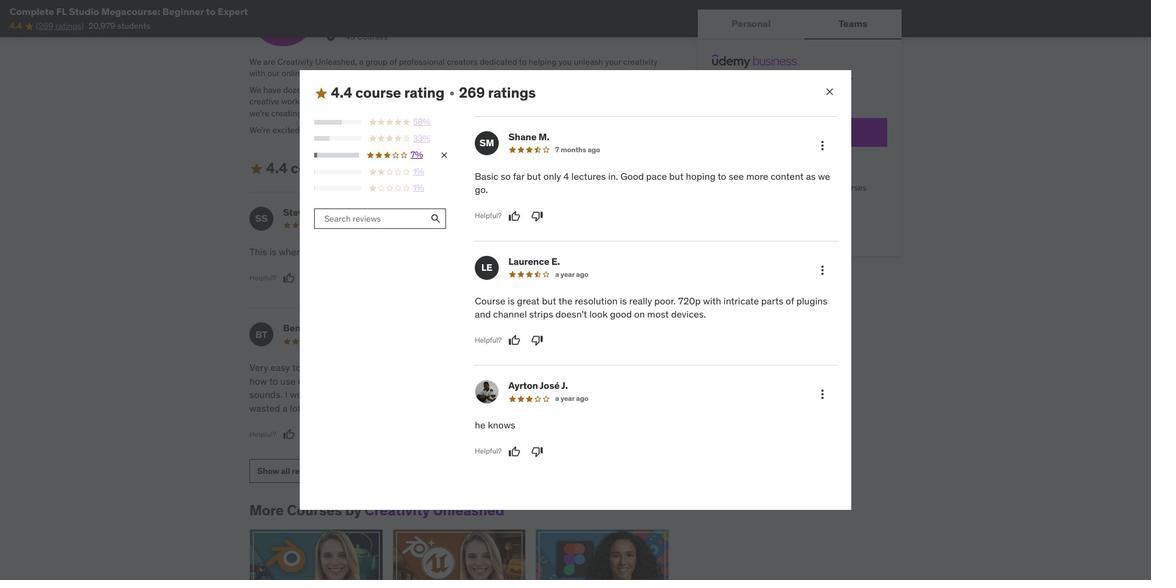Task type: describe. For each thing, give the bounding box(es) containing it.
udemy business image
[[712, 54, 797, 68]]

plugins
[[796, 295, 827, 307]]

group
[[366, 56, 388, 67]]

laurence e.
[[508, 255, 560, 267]]

1% for second 1% button
[[413, 182, 424, 193]]

0 horizontal spatial 4.4
[[10, 21, 22, 31]]

mark review by laurence e. as unhelpful image
[[531, 335, 543, 347]]

steven s.
[[283, 206, 325, 218]]

helpful? for he knows
[[475, 447, 502, 456]]

laurence
[[508, 255, 549, 267]]

s.
[[316, 206, 325, 218]]

have inside very easy to follow and the instructor explains how to use each icon and section to adjust the sounds. i would have been lost for weeks and wasted a lot of time without taking this course.
[[318, 389, 338, 401]]

section inside thanks. it had lot of useful information. it will be helpful to have a few minutes section of making chord progression for beginners.
[[609, 375, 640, 387]]

creativity
[[623, 56, 658, 67]]

unleashed,
[[315, 56, 357, 67]]

creativity unleashed image
[[249, 0, 317, 47]]

and down video
[[516, 96, 530, 107]]

exactly
[[555, 96, 581, 107]]

the up been
[[349, 362, 363, 374]]

2 vertical spatial your
[[535, 124, 551, 135]]

months
[[561, 145, 586, 154]]

submit search image
[[430, 213, 442, 225]]

only
[[543, 170, 561, 182]]

Search reviews text field
[[314, 209, 426, 229]]

sm
[[479, 137, 494, 149]]

mark review by shane m. as helpful image
[[508, 210, 520, 222]]

but for is
[[542, 295, 556, 307]]

mark review by naseer k. as helpful image
[[502, 415, 514, 427]]

additional actions for review by shane m. image
[[815, 138, 830, 153]]

&
[[787, 182, 793, 193]]

269 for basic so far but only 4 lectures in. good pace but hoping to see more content as we go.
[[459, 83, 485, 102]]

course is great but the resolution is really poor. 720p with intricate parts of plugins and channel strips doesn't look good on most devices.
[[475, 295, 827, 320]]

in.
[[608, 170, 618, 182]]

show all reviews button
[[249, 459, 329, 483]]

to up use
[[292, 362, 301, 374]]

pace
[[646, 170, 667, 182]]

of up that
[[343, 84, 351, 95]]

creativity.
[[553, 124, 589, 135]]

1 horizontal spatial with
[[365, 124, 381, 135]]

wait
[[443, 124, 458, 135]]

josé
[[540, 380, 560, 392]]

creators
[[447, 56, 478, 67]]

helpful? for basic so far but only 4 lectures in. good pace but hoping to see more content as we go.
[[475, 211, 502, 220]]

the down the explains
[[433, 375, 447, 387]]

0 vertical spatial i
[[307, 246, 310, 258]]

beginners.
[[597, 389, 642, 401]]

we are creativity unleashed, a group of professional creators dedicated to helping you unleash your creativity with our online courses. we have dozens of years of experience in design, illustration, filmmaking, video editing and other areas of creative work. we believe that education needs to be fun and engaging and that's exactly the kind of courses we're creating. we're excited to have you here with us and we can't wait to help you unleash your creativity. let's do this!
[[249, 56, 658, 135]]

have up creative
[[263, 84, 281, 95]]

xsmall image inside 7% button
[[439, 150, 449, 160]]

25,000+ fresh & in-demand courses
[[731, 182, 867, 193]]

bt
[[255, 328, 267, 340]]

us
[[383, 124, 392, 135]]

thanks.
[[469, 362, 502, 374]]

of down the will
[[643, 375, 651, 387]]

in
[[396, 84, 403, 95]]

we inside basic so far but only 4 lectures in. good pace but hoping to see more content as we go.
[[818, 170, 830, 182]]

and up icon
[[331, 362, 347, 374]]

filmmaking,
[[477, 84, 521, 95]]

and inside course is great but the resolution is really poor. 720p with intricate parts of plugins and channel strips doesn't look good on most devices.
[[475, 308, 491, 320]]

25,000+ inside subscribe to this course and 25,000+ top‑rated udemy courses for your organization.
[[821, 73, 853, 84]]

be inside thanks. it had lot of useful information. it will be helpful to have a few minutes section of making chord progression for beginners.
[[469, 375, 480, 387]]

a inside thanks. it had lot of useful information. it will be helpful to have a few minutes section of making chord progression for beginners.
[[547, 375, 552, 387]]

ratings for basic so far but only 4 lectures in. good pace but hoping to see more content as we go.
[[488, 83, 536, 102]]

fl
[[56, 5, 67, 17]]

need
[[312, 246, 334, 258]]

tab list containing personal
[[698, 10, 902, 40]]

58% button
[[314, 116, 449, 128]]

course inside subscribe to this course and 25,000+ top‑rated udemy courses for your organization.
[[777, 73, 802, 84]]

course for to
[[291, 159, 336, 178]]

rating for to
[[339, 159, 380, 178]]

to left be.
[[336, 246, 345, 258]]

go.
[[475, 184, 488, 196]]

easy
[[270, 362, 290, 374]]

udemy inside subscribe to this course and 25,000+ top‑rated udemy courses for your organization.
[[750, 85, 776, 96]]

of inside very easy to follow and the instructor explains how to use each icon and section to adjust the sounds. i would have been lost for weeks and wasted a lot of time without taking this course.
[[303, 402, 312, 414]]

time
[[314, 402, 333, 414]]

fresh
[[766, 182, 785, 193]]

7% button
[[314, 149, 449, 161]]

0 vertical spatial we
[[249, 56, 261, 67]]

0 vertical spatial your
[[605, 56, 621, 67]]

and up course.
[[426, 389, 442, 401]]

basic so far but only 4 lectures in. good pace but hoping to see more content as we go.
[[475, 170, 830, 196]]

year for laurence e.
[[560, 270, 574, 279]]

business
[[804, 126, 844, 138]]

additional actions for review by ayrton josé j. image
[[815, 388, 830, 402]]

2 it from the left
[[637, 362, 643, 374]]

use
[[280, 375, 296, 387]]

and right us on the top left of the page
[[394, 124, 408, 135]]

xsmall image
[[326, 31, 336, 43]]

to right wait
[[460, 124, 468, 135]]

experience
[[353, 84, 394, 95]]

ratings)
[[55, 21, 84, 31]]

year for ayrton josé j.
[[560, 394, 574, 403]]

medium image for to
[[249, 162, 264, 176]]

top‑rated
[[712, 85, 748, 96]]

be.
[[347, 246, 360, 258]]

is for this
[[269, 246, 276, 258]]

believe
[[317, 96, 344, 107]]

creating.
[[271, 108, 304, 119]]

to down instructor
[[393, 375, 402, 387]]

2 1% button from the top
[[314, 182, 449, 194]]

mark review by timilehin o. as helpful image
[[502, 272, 514, 284]]

lost
[[364, 389, 380, 401]]

of right areas
[[634, 84, 641, 95]]

content
[[771, 170, 804, 182]]

helpful? for this is where i need to be.
[[249, 273, 276, 282]]

4.4 for to
[[266, 159, 288, 178]]

ratings for to
[[423, 159, 471, 178]]

to left use
[[269, 375, 278, 387]]

for inside very easy to follow and the instructor explains how to use each icon and section to adjust the sounds. i would have been lost for weeks and wasted a lot of time without taking this course.
[[382, 389, 394, 401]]

mark review by ayrton josé j. as unhelpful image
[[531, 446, 543, 458]]

show
[[257, 465, 279, 476]]

45 courses
[[345, 31, 388, 42]]

courses for 45
[[357, 31, 388, 42]]

and up exactly
[[573, 84, 587, 95]]

the inside we are creativity unleashed, a group of professional creators dedicated to helping you unleash your creativity with our online courses. we have dozens of years of experience in design, illustration, filmmaking, video editing and other areas of creative work. we believe that education needs to be fun and engaging and that's exactly the kind of courses we're creating. we're excited to have you here with us and we can't wait to help you unleash your creativity. let's do this!
[[583, 96, 595, 107]]

would
[[290, 389, 315, 401]]

1 it from the left
[[504, 362, 510, 374]]

mark review by laurence e. as helpful image
[[508, 335, 520, 347]]

dedicated
[[480, 56, 517, 67]]

studio
[[69, 5, 99, 17]]

devices.
[[671, 308, 706, 320]]

progression
[[530, 389, 580, 401]]

will
[[646, 362, 660, 374]]

personal button
[[698, 10, 805, 38]]

this
[[249, 246, 267, 258]]

medium image for basic so far but only 4 lectures in. good pace but hoping to see more content as we go.
[[314, 86, 329, 100]]

work.
[[281, 96, 302, 107]]

areas
[[611, 84, 632, 95]]

0 horizontal spatial with
[[249, 68, 265, 79]]

1 vertical spatial udemy
[[770, 126, 802, 138]]

wasted
[[249, 402, 280, 414]]

o.
[[546, 206, 555, 218]]

resolution
[[575, 295, 618, 307]]

parts
[[761, 295, 783, 307]]

k.
[[536, 322, 545, 334]]

how
[[249, 375, 267, 387]]

this is where i need to be.
[[249, 246, 360, 258]]

0 vertical spatial unleash
[[574, 56, 603, 67]]

adjust
[[404, 375, 430, 387]]

helpful? for thanks. it had lot of useful information. it will be helpful to have a few minutes section of making chord progression for beginners.
[[469, 416, 496, 425]]

0 horizontal spatial 25,000+
[[731, 182, 764, 193]]

a inside we are creativity unleashed, a group of professional creators dedicated to helping you unleash your creativity with our online courses. we have dozens of years of experience in design, illustration, filmmaking, video editing and other areas of creative work. we believe that education needs to be fun and engaging and that's exactly the kind of courses we're creating. we're excited to have you here with us and we can't wait to help you unleash your creativity. let's do this!
[[359, 56, 364, 67]]

and up been
[[341, 375, 357, 387]]

4.4 course rating for basic so far but only 4 lectures in. good pace but hoping to see more content as we go.
[[331, 83, 445, 102]]

courses.
[[306, 68, 338, 79]]

but for lectures
[[527, 170, 541, 182]]

other
[[589, 84, 609, 95]]

complete
[[10, 5, 54, 17]]

to left 'helping'
[[519, 56, 527, 67]]

dozens
[[283, 84, 310, 95]]

7%
[[411, 149, 423, 160]]



Task type: locate. For each thing, give the bounding box(es) containing it.
your left "creativity"
[[605, 56, 621, 67]]

4.4 down complete
[[10, 21, 22, 31]]

xsmall image down wait
[[439, 150, 449, 160]]

helpful? left mark review by steven s. as helpful icon
[[249, 273, 276, 282]]

you left here in the top of the page
[[331, 124, 344, 135]]

2 horizontal spatial courses
[[838, 182, 867, 193]]

4.4 course rating up s. on the top left of the page
[[266, 159, 380, 178]]

i
[[307, 246, 310, 258], [285, 389, 288, 401]]

58%
[[413, 116, 430, 127]]

0 vertical spatial courses
[[357, 31, 388, 42]]

2 year from the top
[[560, 394, 574, 403]]

a down e.
[[555, 270, 559, 279]]

1 vertical spatial 269
[[394, 159, 420, 178]]

1 vertical spatial a year ago
[[555, 394, 588, 403]]

unleash up other
[[574, 56, 603, 67]]

xsmall image down creators
[[447, 88, 457, 98]]

1 vertical spatial courses
[[625, 96, 654, 107]]

helpful
[[482, 375, 511, 387]]

1 vertical spatial xsmall image
[[439, 150, 449, 160]]

ago down minutes
[[576, 394, 588, 403]]

0 horizontal spatial this
[[399, 402, 415, 414]]

this inside very easy to follow and the instructor explains how to use each icon and section to adjust the sounds. i would have been lost for weeks and wasted a lot of time without taking this course.
[[399, 402, 415, 414]]

a year ago down j. at the left bottom
[[555, 394, 588, 403]]

creativity unleashed link
[[364, 501, 504, 520]]

is up the good
[[620, 295, 627, 307]]

be left fun
[[437, 96, 446, 107]]

0 vertical spatial medium image
[[314, 86, 329, 100]]

illustration,
[[434, 84, 475, 95]]

1 vertical spatial courses
[[287, 501, 342, 520]]

1 horizontal spatial it
[[637, 362, 643, 374]]

25,000+
[[821, 73, 853, 84], [731, 182, 764, 193]]

4.4 down we're
[[266, 159, 288, 178]]

chord
[[503, 389, 527, 401]]

1 horizontal spatial lot
[[531, 362, 542, 374]]

course down udemy business image
[[777, 73, 802, 84]]

complete fl studio megacourse: beginner to expert
[[10, 5, 248, 17]]

4.4 for basic so far but only 4 lectures in. good pace but hoping to see more content as we go.
[[331, 83, 352, 102]]

a
[[359, 56, 364, 67], [330, 221, 334, 230], [555, 270, 559, 279], [547, 375, 552, 387], [555, 394, 559, 403], [282, 402, 288, 414]]

needs
[[402, 96, 425, 107]]

ratings right 7%
[[423, 159, 471, 178]]

1 vertical spatial medium image
[[249, 162, 264, 176]]

of right parts
[[786, 295, 794, 307]]

medium image down courses.
[[314, 86, 329, 100]]

1 vertical spatial be
[[469, 375, 480, 387]]

2 horizontal spatial your
[[822, 85, 838, 96]]

0 horizontal spatial excited
[[273, 124, 300, 135]]

be inside we are creativity unleashed, a group of professional creators dedicated to helping you unleash your creativity with our online courses. we have dozens of years of experience in design, illustration, filmmaking, video editing and other areas of creative work. we believe that education needs to be fun and engaging and that's exactly the kind of courses we're creating. we're excited to have you here with us and we can't wait to help you unleash your creativity. let's do this!
[[437, 96, 446, 107]]

for down minutes
[[583, 389, 595, 401]]

the inside course is great but the resolution is really poor. 720p with intricate parts of plugins and channel strips doesn't look good on most devices.
[[558, 295, 572, 307]]

your left the creativity.
[[535, 124, 551, 135]]

2 horizontal spatial for
[[810, 85, 820, 96]]

helpful? up the course
[[469, 273, 496, 282]]

basic
[[475, 170, 498, 182]]

have inside thanks. it had lot of useful information. it will be helpful to have a few minutes section of making chord progression for beginners.
[[524, 375, 545, 387]]

we inside we are creativity unleashed, a group of professional creators dedicated to helping you unleash your creativity with our online courses. we have dozens of years of experience in design, illustration, filmmaking, video editing and other areas of creative work. we believe that education needs to be fun and engaging and that's exactly the kind of courses we're creating. we're excited to have you here with us and we can't wait to help you unleash your creativity. let's do this!
[[410, 124, 421, 135]]

1 horizontal spatial excited
[[500, 246, 531, 258]]

0 vertical spatial 269
[[459, 83, 485, 102]]

helpful? for course is great but the resolution is really poor. 720p with intricate parts of plugins and channel strips doesn't look good on most devices.
[[475, 336, 502, 345]]

is right this
[[269, 246, 276, 258]]

1%
[[413, 166, 424, 177], [413, 182, 424, 193]]

1 horizontal spatial medium image
[[314, 86, 329, 100]]

0 vertical spatial we
[[410, 124, 421, 135]]

additional actions for review by laurence e. image
[[815, 263, 830, 277]]

creativity up online
[[277, 56, 313, 67]]

1 horizontal spatial course
[[355, 83, 401, 102]]

a down josé
[[555, 394, 559, 403]]

hoping
[[686, 170, 715, 182]]

ago for 4
[[588, 145, 600, 154]]

1 vertical spatial 25,000+
[[731, 182, 764, 193]]

1 vertical spatial creativity
[[364, 501, 430, 520]]

4.4 course rating for to
[[266, 159, 380, 178]]

2 vertical spatial courses
[[838, 182, 867, 193]]

1% button down 7% button
[[314, 166, 449, 178]]

to right needs
[[427, 96, 435, 107]]

with left our
[[249, 68, 265, 79]]

0 horizontal spatial rating
[[339, 159, 380, 178]]

we left the are
[[249, 56, 261, 67]]

1 horizontal spatial is
[[508, 295, 515, 307]]

of up josé
[[544, 362, 553, 374]]

i down use
[[285, 389, 288, 401]]

excited down creating.
[[273, 124, 300, 135]]

1 vertical spatial your
[[822, 85, 838, 96]]

unleash left the m.
[[503, 124, 533, 135]]

0 horizontal spatial i
[[285, 389, 288, 401]]

2 horizontal spatial but
[[669, 170, 684, 182]]

269 for to
[[394, 159, 420, 178]]

he
[[475, 419, 485, 431]]

courses for more
[[287, 501, 342, 520]]

of down areas
[[615, 96, 623, 107]]

1 vertical spatial excited
[[500, 246, 531, 258]]

course.
[[417, 402, 448, 414]]

on
[[634, 308, 645, 320]]

t.
[[302, 322, 310, 334]]

0 vertical spatial 1% button
[[314, 166, 449, 178]]

0 horizontal spatial 269
[[394, 159, 420, 178]]

for inside thanks. it had lot of useful information. it will be helpful to have a few minutes section of making chord progression for beginners.
[[583, 389, 595, 401]]

mark review by ben t. as helpful image
[[283, 429, 295, 441]]

with left us on the top left of the page
[[365, 124, 381, 135]]

really
[[629, 295, 652, 307]]

1 vertical spatial i
[[285, 389, 288, 401]]

section inside very easy to follow and the instructor explains how to use each icon and section to adjust the sounds. i would have been lost for weeks and wasted a lot of time without taking this course.
[[359, 375, 391, 387]]

i left need
[[307, 246, 310, 258]]

a left month
[[330, 221, 334, 230]]

0 horizontal spatial course
[[291, 159, 336, 178]]

lot inside thanks. it had lot of useful information. it will be helpful to have a few minutes section of making chord progression for beginners.
[[531, 362, 542, 374]]

information.
[[583, 362, 635, 374]]

he knows
[[475, 419, 515, 431]]

tab list
[[698, 10, 902, 40]]

good
[[610, 308, 632, 320]]

but right the far
[[527, 170, 541, 182]]

720p
[[678, 295, 701, 307]]

minutes
[[572, 375, 607, 387]]

0 vertical spatial lot
[[531, 362, 542, 374]]

a left group
[[359, 56, 364, 67]]

a left few
[[547, 375, 552, 387]]

nk
[[474, 328, 488, 340]]

medium image down we're
[[249, 162, 264, 176]]

ratings down dedicated in the top of the page
[[488, 83, 536, 102]]

1 a year ago from the top
[[555, 270, 588, 279]]

courses left close modal icon
[[778, 85, 808, 96]]

1 vertical spatial we
[[249, 84, 261, 95]]

education
[[363, 96, 400, 107]]

a year ago for laurence e.
[[555, 270, 588, 279]]

great
[[517, 295, 540, 307]]

1 horizontal spatial be
[[469, 375, 480, 387]]

the up doesn't
[[558, 295, 572, 307]]

2 vertical spatial with
[[703, 295, 721, 307]]

but right pace
[[669, 170, 684, 182]]

without
[[335, 402, 367, 414]]

helpful? left "mark review by naseer k. as helpful" image
[[469, 416, 496, 425]]

to inside subscribe to this course and 25,000+ top‑rated udemy courses for your organization.
[[752, 73, 759, 84]]

ago for to
[[358, 221, 371, 230]]

megacourse:
[[101, 5, 160, 17]]

mark review by steven s. as helpful image
[[283, 272, 295, 284]]

1 horizontal spatial unleash
[[574, 56, 603, 67]]

our
[[267, 68, 279, 79]]

and
[[804, 73, 819, 84], [573, 84, 587, 95], [463, 96, 477, 107], [516, 96, 530, 107], [394, 124, 408, 135], [475, 308, 491, 320], [331, 362, 347, 374], [341, 375, 357, 387], [426, 389, 442, 401]]

1 year from the top
[[560, 270, 574, 279]]

2 vertical spatial xsmall image
[[382, 164, 392, 174]]

sounds.
[[249, 389, 283, 401]]

where
[[279, 246, 305, 258]]

1% button
[[314, 166, 449, 178], [314, 182, 449, 194]]

and inside subscribe to this course and 25,000+ top‑rated udemy courses for your organization.
[[804, 73, 819, 84]]

video
[[523, 84, 543, 95]]

be up making
[[469, 375, 480, 387]]

0 horizontal spatial unleash
[[503, 124, 533, 135]]

demand
[[805, 182, 836, 193]]

have down icon
[[318, 389, 338, 401]]

rating right in
[[404, 83, 445, 102]]

this down udemy business image
[[761, 73, 775, 84]]

1 vertical spatial 4.4 course rating
[[266, 159, 380, 178]]

editing
[[545, 84, 571, 95]]

excited inside we are creativity unleashed, a group of professional creators dedicated to helping you unleash your creativity with our online courses. we have dozens of years of experience in design, illustration, filmmaking, video editing and other areas of creative work. we believe that education needs to be fun and engaging and that's exactly the kind of courses we're creating. we're excited to have you here with us and we can't wait to help you unleash your creativity. let's do this!
[[273, 124, 300, 135]]

close modal image
[[824, 86, 836, 98]]

0 vertical spatial 4.4
[[10, 21, 22, 31]]

your
[[605, 56, 621, 67], [822, 85, 838, 96], [535, 124, 551, 135]]

feeling
[[469, 246, 498, 258]]

0 horizontal spatial it
[[504, 362, 510, 374]]

1 vertical spatial this
[[399, 402, 415, 414]]

had
[[513, 362, 529, 374]]

dialog
[[300, 70, 851, 510]]

follow
[[303, 362, 329, 374]]

1% for 2nd 1% button from the bottom of the dialog containing 4.4 course rating
[[413, 166, 424, 177]]

we left 'can't'
[[410, 124, 421, 135]]

i inside very easy to follow and the instructor explains how to use each icon and section to adjust the sounds. i would have been lost for weeks and wasted a lot of time without taking this course.
[[285, 389, 288, 401]]

are
[[263, 56, 275, 67]]

2 horizontal spatial course
[[777, 73, 802, 84]]

0 horizontal spatial for
[[382, 389, 394, 401]]

helpful? left mark review by laurence e. as helpful image
[[475, 336, 502, 345]]

we're
[[249, 108, 269, 119]]

and down the course
[[475, 308, 491, 320]]

by
[[345, 501, 361, 520]]

25,000+ up close modal icon
[[821, 73, 853, 84]]

courses inside we are creativity unleashed, a group of professional creators dedicated to helping you unleash your creativity with our online courses. we have dozens of years of experience in design, illustration, filmmaking, video editing and other areas of creative work. we believe that education needs to be fun and engaging and that's exactly the kind of courses we're creating. we're excited to have you here with us and we can't wait to help you unleash your creativity. let's do this!
[[625, 96, 654, 107]]

to
[[475, 212, 487, 224]]

45
[[345, 31, 355, 42]]

to down creating.
[[302, 124, 309, 135]]

4.4 course rating up 58% button
[[331, 83, 445, 102]]

with right "720p"
[[703, 295, 721, 307]]

udemy right try
[[770, 126, 802, 138]]

to up chord
[[513, 375, 522, 387]]

0 vertical spatial this
[[761, 73, 775, 84]]

and right fun
[[463, 96, 477, 107]]

rating inside dialog
[[404, 83, 445, 102]]

0 vertical spatial 4.4 course rating
[[331, 83, 445, 102]]

channel
[[493, 308, 527, 320]]

lot right had
[[531, 362, 542, 374]]

1 horizontal spatial you
[[488, 124, 501, 135]]

1 1% from the top
[[413, 166, 424, 177]]

of right group
[[390, 56, 397, 67]]

of left years
[[312, 84, 319, 95]]

creativity right by at the left
[[364, 501, 430, 520]]

courses left by at the left
[[287, 501, 342, 520]]

rating for basic so far but only 4 lectures in. good pace but hoping to see more content as we go.
[[404, 83, 445, 102]]

dialog containing 4.4 course rating
[[300, 70, 851, 510]]

design,
[[405, 84, 432, 95]]

1 horizontal spatial creativity
[[364, 501, 430, 520]]

mark review by shane m. as unhelpful image
[[531, 210, 543, 222]]

is for course
[[508, 295, 515, 307]]

your inside subscribe to this course and 25,000+ top‑rated udemy courses for your organization.
[[822, 85, 838, 96]]

1 horizontal spatial for
[[583, 389, 595, 401]]

0 vertical spatial be
[[437, 96, 446, 107]]

0 vertical spatial udemy
[[750, 85, 776, 96]]

1 vertical spatial ratings
[[423, 159, 471, 178]]

it left had
[[504, 362, 510, 374]]

269 ratings inside dialog
[[459, 83, 536, 102]]

1% button up search reviews text box in the left of the page
[[314, 182, 449, 194]]

mark review by timilehin o. as unhelpful image
[[525, 272, 537, 284]]

teams button
[[805, 10, 902, 38]]

0 horizontal spatial courses
[[625, 96, 654, 107]]

0 horizontal spatial but
[[527, 170, 541, 182]]

naseer
[[502, 322, 534, 334]]

rating
[[404, 83, 445, 102], [339, 159, 380, 178]]

a year ago for ayrton josé j.
[[555, 394, 588, 403]]

269 ratings for to
[[394, 159, 471, 178]]

medium image
[[314, 86, 329, 100], [249, 162, 264, 176]]

for inside subscribe to this course and 25,000+ top‑rated udemy courses for your organization.
[[810, 85, 820, 96]]

xsmall image
[[447, 88, 457, 98], [439, 150, 449, 160], [382, 164, 392, 174]]

1 vertical spatial 4.4
[[331, 83, 352, 102]]

your up business at the right top of the page
[[822, 85, 838, 96]]

1 vertical spatial year
[[560, 394, 574, 403]]

1 horizontal spatial we
[[818, 170, 830, 182]]

helpful? for feeling excited
[[469, 273, 496, 282]]

rating down 33% button
[[339, 159, 380, 178]]

269 ratings down 33%
[[394, 159, 471, 178]]

to inside thanks. it had lot of useful information. it will be helpful to have a few minutes section of making chord progression for beginners.
[[513, 375, 522, 387]]

1 horizontal spatial ratings
[[488, 83, 536, 102]]

0 vertical spatial xsmall image
[[447, 88, 457, 98]]

have down had
[[524, 375, 545, 387]]

see
[[729, 170, 744, 182]]

ago for resolution
[[576, 270, 588, 279]]

with
[[249, 68, 265, 79], [365, 124, 381, 135], [703, 295, 721, 307]]

1 horizontal spatial courses
[[357, 31, 388, 42]]

courses down areas
[[625, 96, 654, 107]]

0 horizontal spatial lot
[[290, 402, 301, 414]]

a inside very easy to follow and the instructor explains how to use each icon and section to adjust the sounds. i would have been lost for weeks and wasted a lot of time without taking this course.
[[282, 402, 288, 414]]

4.4 course rating inside dialog
[[331, 83, 445, 102]]

4.4
[[10, 21, 22, 31], [331, 83, 352, 102], [266, 159, 288, 178]]

269 ratings for basic so far but only 4 lectures in. good pace but hoping to see more content as we go.
[[459, 83, 536, 102]]

this inside subscribe to this course and 25,000+ top‑rated udemy courses for your organization.
[[761, 73, 775, 84]]

2 1% from the top
[[413, 182, 424, 193]]

is up channel
[[508, 295, 515, 307]]

ben
[[283, 322, 301, 334]]

lectures
[[571, 170, 606, 182]]

to left expert
[[206, 5, 216, 17]]

xsmall image down 7% button
[[382, 164, 392, 174]]

1 horizontal spatial 4.4
[[266, 159, 288, 178]]

0 horizontal spatial you
[[331, 124, 344, 135]]

0 vertical spatial creativity
[[277, 56, 313, 67]]

to inside basic so far but only 4 lectures in. good pace but hoping to see more content as we go.
[[718, 170, 726, 182]]

unleash
[[574, 56, 603, 67], [503, 124, 533, 135]]

creative
[[249, 96, 279, 107]]

section up beginners.
[[609, 375, 640, 387]]

we
[[249, 56, 261, 67], [249, 84, 261, 95], [303, 96, 315, 107]]

helpful? for very easy to follow and the instructor explains how to use each icon and section to adjust the sounds. i would have been lost for weeks and wasted a lot of time without taking this course.
[[249, 430, 276, 439]]

1 horizontal spatial 269
[[459, 83, 485, 102]]

personal
[[732, 18, 771, 30]]

1 horizontal spatial section
[[609, 375, 640, 387]]

intricate
[[723, 295, 759, 307]]

we down dozens
[[303, 96, 315, 107]]

teams
[[839, 18, 868, 30]]

2 section from the left
[[609, 375, 640, 387]]

2 a year ago from the top
[[555, 394, 588, 403]]

2 horizontal spatial 4.4
[[331, 83, 352, 102]]

2 vertical spatial 4.4
[[266, 159, 288, 178]]

0 vertical spatial 1%
[[413, 166, 424, 177]]

20,979 students
[[89, 21, 150, 31]]

0 horizontal spatial section
[[359, 375, 391, 387]]

to
[[206, 5, 216, 17], [519, 56, 527, 67], [752, 73, 759, 84], [427, 96, 435, 107], [302, 124, 309, 135], [460, 124, 468, 135], [718, 170, 726, 182], [336, 246, 345, 258], [292, 362, 301, 374], [269, 375, 278, 387], [393, 375, 402, 387], [513, 375, 522, 387]]

of inside course is great but the resolution is really poor. 720p with intricate parts of plugins and channel strips doesn't look good on most devices.
[[786, 295, 794, 307]]

ratings inside dialog
[[488, 83, 536, 102]]

that's
[[532, 96, 553, 107]]

unleashed
[[433, 501, 504, 520]]

steven
[[283, 206, 314, 218]]

0 horizontal spatial your
[[535, 124, 551, 135]]

1 vertical spatial 269 ratings
[[394, 159, 471, 178]]

helpful? left mark review by shane m. as helpful image on the top of the page
[[475, 211, 502, 220]]

1 section from the left
[[359, 375, 391, 387]]

0 vertical spatial ratings
[[488, 83, 536, 102]]

creativity inside we are creativity unleashed, a group of professional creators dedicated to helping you unleash your creativity with our online courses. we have dozens of years of experience in design, illustration, filmmaking, video editing and other areas of creative work. we believe that education needs to be fun and engaging and that's exactly the kind of courses we're creating. we're excited to have you here with us and we can't wait to help you unleash your creativity. let's do this!
[[277, 56, 313, 67]]

ago right "months"
[[588, 145, 600, 154]]

1 1% button from the top
[[314, 166, 449, 178]]

help
[[470, 124, 486, 135]]

1 vertical spatial with
[[365, 124, 381, 135]]

it
[[504, 362, 510, 374], [637, 362, 643, 374]]

1 vertical spatial unleash
[[503, 124, 533, 135]]

1 horizontal spatial this
[[761, 73, 775, 84]]

icon
[[321, 375, 339, 387]]

2 horizontal spatial is
[[620, 295, 627, 307]]

0 horizontal spatial courses
[[287, 501, 342, 520]]

course up 58% button
[[355, 83, 401, 102]]

0 horizontal spatial be
[[437, 96, 446, 107]]

2 horizontal spatial you
[[559, 56, 572, 67]]

been
[[340, 389, 362, 401]]

xsmall image for to
[[382, 164, 392, 174]]

of
[[390, 56, 397, 67], [312, 84, 319, 95], [343, 84, 351, 95], [634, 84, 641, 95], [615, 96, 623, 107], [786, 295, 794, 307], [544, 362, 553, 374], [643, 375, 651, 387], [303, 402, 312, 414]]

1 horizontal spatial your
[[605, 56, 621, 67]]

25,000+ down "more"
[[731, 182, 764, 193]]

more
[[249, 501, 284, 520]]

as
[[806, 170, 816, 182]]

mark review by ayrton josé j. as helpful image
[[508, 446, 520, 458]]

0 horizontal spatial we
[[410, 124, 421, 135]]

(269
[[36, 21, 53, 31]]

a year ago down e.
[[555, 270, 588, 279]]

online
[[281, 68, 304, 79]]

reviews
[[292, 465, 322, 476]]

engaging
[[479, 96, 514, 107]]

but inside course is great but the resolution is really poor. 720p with intricate parts of plugins and channel strips doesn't look good on most devices.
[[542, 295, 556, 307]]

0 vertical spatial a year ago
[[555, 270, 588, 279]]

to left see
[[718, 170, 726, 182]]

0 vertical spatial courses
[[778, 85, 808, 96]]

courses inside subscribe to this course and 25,000+ top‑rated udemy courses for your organization.
[[778, 85, 808, 96]]

few
[[554, 375, 570, 387]]

0 vertical spatial with
[[249, 68, 265, 79]]

and up try udemy business at the top of page
[[804, 73, 819, 84]]

1 horizontal spatial courses
[[778, 85, 808, 96]]

section up lost
[[359, 375, 391, 387]]

1 vertical spatial rating
[[339, 159, 380, 178]]

have down 'believe'
[[311, 124, 329, 135]]

0 vertical spatial year
[[560, 270, 574, 279]]

but up strips at the left of the page
[[542, 295, 556, 307]]

2 vertical spatial we
[[303, 96, 315, 107]]

course for basic so far but only 4 lectures in. good pace but hoping to see more content as we go.
[[355, 83, 401, 102]]

lot inside very easy to follow and the instructor explains how to use each icon and section to adjust the sounds. i would have been lost for weeks and wasted a lot of time without taking this course.
[[290, 402, 301, 414]]

0 horizontal spatial is
[[269, 246, 276, 258]]

we up demand
[[818, 170, 830, 182]]

more
[[746, 170, 768, 182]]

excited
[[273, 124, 300, 135], [500, 246, 531, 258]]

xsmall image for basic so far but only 4 lectures in. good pace but hoping to see more content as we go.
[[447, 88, 457, 98]]

very
[[249, 362, 268, 374]]

4.4 down courses.
[[331, 83, 352, 102]]

with inside course is great but the resolution is really poor. 720p with intricate parts of plugins and channel strips doesn't look good on most devices.
[[703, 295, 721, 307]]



Task type: vqa. For each thing, say whether or not it's contained in the screenshot.
right but
yes



